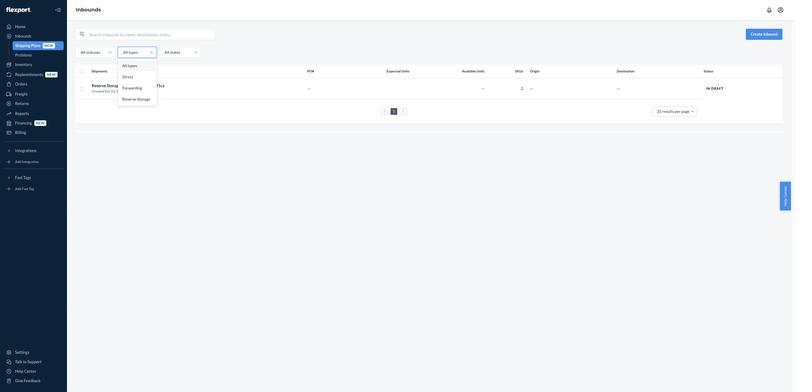 Task type: locate. For each thing, give the bounding box(es) containing it.
forwarding
[[122, 86, 142, 90]]

available
[[462, 69, 476, 73]]

draft
[[711, 87, 724, 91]]

fast left tag
[[22, 187, 28, 191]]

add for add integration
[[15, 160, 21, 164]]

shipments
[[92, 69, 107, 73]]

fast inside fast tags dropdown button
[[15, 176, 23, 180]]

all types
[[123, 50, 138, 55], [122, 63, 137, 68]]

1 vertical spatial reserve
[[122, 97, 136, 102]]

0 vertical spatial add
[[15, 160, 21, 164]]

oct
[[105, 89, 110, 93]]

0 vertical spatial help
[[783, 199, 788, 207]]

add left integration at left top
[[15, 160, 21, 164]]

center
[[783, 186, 788, 198], [24, 370, 36, 374]]

25 results per page
[[657, 109, 690, 114]]

0 vertical spatial inbounds
[[76, 7, 101, 13]]

give
[[15, 379, 23, 384]]

0 horizontal spatial units
[[401, 69, 409, 73]]

0 vertical spatial reserve
[[92, 83, 106, 88]]

storage for reserve storage shipment sti6aebcf91ca created oct 23, 2023
[[107, 83, 120, 88]]

shipment
[[121, 83, 138, 88]]

tags
[[23, 176, 31, 180]]

feedback
[[24, 379, 41, 384]]

fast left tags
[[15, 176, 23, 180]]

25
[[657, 109, 662, 114]]

add integration
[[15, 160, 39, 164]]

— right 2
[[530, 86, 533, 91]]

settings link
[[3, 349, 64, 358]]

new
[[44, 44, 53, 48], [47, 73, 56, 77], [36, 121, 45, 125]]

fast inside the "add fast tag" link
[[22, 187, 28, 191]]

—
[[307, 86, 311, 91], [481, 86, 485, 91], [530, 86, 533, 91], [617, 86, 620, 91]]

page
[[681, 109, 690, 114]]

talk to support
[[15, 360, 42, 365]]

1 horizontal spatial storage
[[137, 97, 150, 102]]

add fast tag
[[15, 187, 34, 191]]

in
[[706, 87, 710, 91]]

1 horizontal spatial center
[[783, 186, 788, 198]]

1 horizontal spatial reserve
[[122, 97, 136, 102]]

help inside button
[[783, 199, 788, 207]]

home
[[15, 24, 26, 29]]

2 add from the top
[[15, 187, 21, 191]]

chevron left image
[[384, 110, 386, 113]]

reserve storage
[[122, 97, 150, 102]]

inbounds link
[[76, 7, 101, 13], [3, 32, 64, 41]]

units for expected units
[[401, 69, 409, 73]]

1 vertical spatial storage
[[137, 97, 150, 102]]

units
[[401, 69, 409, 73], [477, 69, 485, 73]]

1 horizontal spatial help center
[[783, 186, 788, 207]]

0 horizontal spatial reserve
[[92, 83, 106, 88]]

all
[[81, 50, 85, 55], [123, 50, 128, 55], [165, 50, 169, 55], [122, 63, 127, 68]]

2 units from the left
[[477, 69, 485, 73]]

1 add from the top
[[15, 160, 21, 164]]

1 vertical spatial add
[[15, 187, 21, 191]]

— down the available units
[[481, 86, 485, 91]]

create
[[751, 32, 763, 37]]

0 vertical spatial fast
[[15, 176, 23, 180]]

give feedback button
[[3, 377, 64, 386]]

status
[[704, 69, 713, 73]]

help center
[[783, 186, 788, 207], [15, 370, 36, 374]]

0 horizontal spatial center
[[24, 370, 36, 374]]

states
[[170, 50, 180, 55]]

1 vertical spatial new
[[47, 73, 56, 77]]

1
[[393, 109, 395, 114]]

0 horizontal spatial inbounds
[[15, 34, 31, 39]]

1 units from the left
[[401, 69, 409, 73]]

help center inside button
[[783, 186, 788, 207]]

units right available
[[477, 69, 485, 73]]

shipping plans
[[15, 43, 41, 48]]

open notifications image
[[766, 7, 773, 13]]

1 horizontal spatial units
[[477, 69, 485, 73]]

0 vertical spatial inbounds link
[[76, 7, 101, 13]]

help
[[783, 199, 788, 207], [15, 370, 23, 374]]

billing
[[15, 130, 26, 135]]

reports
[[15, 111, 29, 116]]

created
[[92, 89, 104, 93]]

0 horizontal spatial storage
[[107, 83, 120, 88]]

types
[[129, 50, 138, 55], [128, 63, 137, 68]]

— down destination
[[617, 86, 620, 91]]

1 vertical spatial center
[[24, 370, 36, 374]]

per
[[675, 109, 681, 114]]

reserve inside reserve storage shipment sti6aebcf91ca created oct 23, 2023
[[92, 83, 106, 88]]

1 vertical spatial all types
[[122, 63, 137, 68]]

freight
[[15, 92, 28, 97]]

new down reports link
[[36, 121, 45, 125]]

units right expected
[[401, 69, 409, 73]]

2 vertical spatial new
[[36, 121, 45, 125]]

problems link
[[12, 51, 64, 60]]

orders
[[15, 82, 27, 87]]

reserve for reserve storage
[[122, 97, 136, 102]]

storage down the sti6aebcf91ca
[[137, 97, 150, 102]]

1 vertical spatial inbounds
[[15, 34, 31, 39]]

reserve up created
[[92, 83, 106, 88]]

1 vertical spatial help
[[15, 370, 23, 374]]

1 vertical spatial help center
[[15, 370, 36, 374]]

1 — from the left
[[307, 86, 311, 91]]

0 vertical spatial storage
[[107, 83, 120, 88]]

storage
[[107, 83, 120, 88], [137, 97, 150, 102]]

reserve storage shipment sti6aebcf91ca created oct 23, 2023
[[92, 83, 164, 93]]

fast tags button
[[3, 174, 64, 183]]

open account menu image
[[777, 7, 784, 13]]

tag
[[29, 187, 34, 191]]

1 vertical spatial fast
[[22, 187, 28, 191]]

4 — from the left
[[617, 86, 620, 91]]

direct
[[122, 75, 133, 79]]

add down fast tags
[[15, 187, 21, 191]]

1 horizontal spatial help
[[783, 199, 788, 207]]

destination
[[617, 69, 634, 73]]

inventory
[[15, 62, 32, 67]]

fast
[[15, 176, 23, 180], [22, 187, 28, 191]]

units for available units
[[477, 69, 485, 73]]

inbounds
[[76, 7, 101, 13], [15, 34, 31, 39]]

0 vertical spatial new
[[44, 44, 53, 48]]

new for financing
[[36, 121, 45, 125]]

reserve down reserve storage shipment sti6aebcf91ca created oct 23, 2023
[[122, 97, 136, 102]]

0 vertical spatial center
[[783, 186, 788, 198]]

new right plans at the top of page
[[44, 44, 53, 48]]

returns link
[[3, 99, 64, 108]]

storage up 23,
[[107, 83, 120, 88]]

home link
[[3, 22, 64, 31]]

1 vertical spatial inbounds link
[[3, 32, 64, 41]]

— down po#
[[307, 86, 311, 91]]

reserve
[[92, 83, 106, 88], [122, 97, 136, 102]]

new up orders link
[[47, 73, 56, 77]]

talk
[[15, 360, 22, 365]]

new for shipping plans
[[44, 44, 53, 48]]

0 vertical spatial help center
[[783, 186, 788, 207]]

expected units
[[387, 69, 409, 73]]

storage inside reserve storage shipment sti6aebcf91ca created oct 23, 2023
[[107, 83, 120, 88]]

add
[[15, 160, 21, 164], [15, 187, 21, 191]]



Task type: vqa. For each thing, say whether or not it's contained in the screenshot.
first SQUARE 'icon' from the bottom
yes



Task type: describe. For each thing, give the bounding box(es) containing it.
orders link
[[3, 80, 64, 89]]

2
[[521, 86, 523, 91]]

23,
[[111, 89, 116, 93]]

origin
[[530, 69, 539, 73]]

1 link
[[392, 109, 396, 114]]

25 results per page option
[[657, 109, 690, 114]]

0 vertical spatial all types
[[123, 50, 138, 55]]

2023
[[116, 89, 124, 93]]

0 horizontal spatial help
[[15, 370, 23, 374]]

add integration link
[[3, 158, 64, 167]]

problems
[[15, 53, 32, 58]]

reports link
[[3, 109, 64, 118]]

3 — from the left
[[530, 86, 533, 91]]

fast tags
[[15, 176, 31, 180]]

integrations
[[15, 149, 36, 153]]

shipping
[[15, 43, 30, 48]]

integration
[[22, 160, 39, 164]]

inventory link
[[3, 60, 64, 69]]

all statuses
[[81, 50, 100, 55]]

new for replenishments
[[47, 73, 56, 77]]

inbound
[[763, 32, 778, 37]]

available units
[[462, 69, 485, 73]]

financing
[[15, 121, 32, 126]]

all states
[[165, 50, 180, 55]]

statuses
[[86, 50, 100, 55]]

add for add fast tag
[[15, 187, 21, 191]]

reserve for reserve storage shipment sti6aebcf91ca created oct 23, 2023
[[92, 83, 106, 88]]

to
[[23, 360, 27, 365]]

help center link
[[3, 368, 64, 377]]

1 horizontal spatial inbounds
[[76, 7, 101, 13]]

1 horizontal spatial inbounds link
[[76, 7, 101, 13]]

give feedback
[[15, 379, 41, 384]]

settings
[[15, 351, 29, 355]]

returns
[[15, 101, 29, 106]]

center inside button
[[783, 186, 788, 198]]

results
[[662, 109, 674, 114]]

storage for reserve storage
[[137, 97, 150, 102]]

flexport logo image
[[6, 7, 31, 13]]

close navigation image
[[55, 7, 61, 13]]

square image
[[80, 69, 84, 74]]

talk to support button
[[3, 358, 64, 367]]

square image
[[80, 87, 84, 91]]

skus
[[515, 69, 523, 73]]

0 vertical spatial types
[[129, 50, 138, 55]]

sti6aebcf91ca
[[138, 83, 164, 88]]

expected
[[387, 69, 401, 73]]

create inbound button
[[746, 29, 783, 40]]

0 horizontal spatial help center
[[15, 370, 36, 374]]

help center button
[[780, 182, 791, 211]]

support
[[27, 360, 42, 365]]

billing link
[[3, 128, 64, 137]]

chevron right image
[[402, 110, 404, 113]]

in draft
[[706, 87, 724, 91]]

add fast tag link
[[3, 185, 64, 194]]

replenishments
[[15, 72, 43, 77]]

create inbound
[[751, 32, 778, 37]]

plans
[[31, 43, 41, 48]]

po#
[[307, 69, 314, 73]]

1 vertical spatial types
[[128, 63, 137, 68]]

Search inbounds by name, destination, msku... text field
[[89, 29, 215, 40]]

freight link
[[3, 90, 64, 99]]

0 horizontal spatial inbounds link
[[3, 32, 64, 41]]

2 — from the left
[[481, 86, 485, 91]]

integrations button
[[3, 147, 64, 155]]



